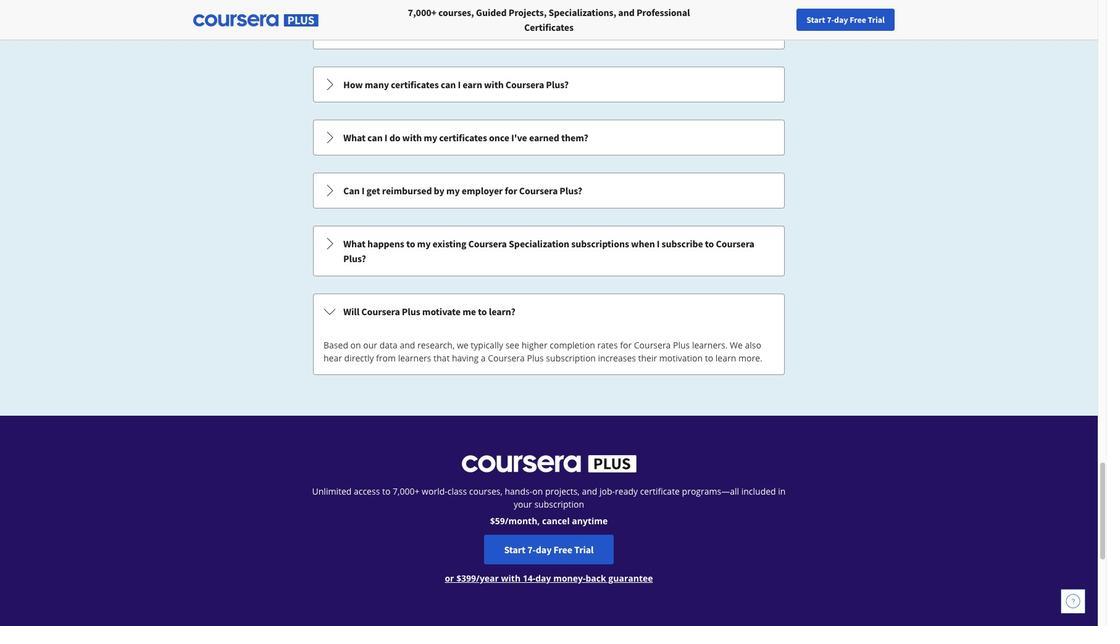 Task type: describe. For each thing, give the bounding box(es) containing it.
courses, inside unlimited access to 7,000+ world-class courses, hands-on projects, and job-ready certificate programs—all included in your subscription
[[469, 486, 503, 498]]

start for "start 7-day free trial" button to the left
[[504, 544, 526, 557]]

on inside unlimited access to 7,000+ world-class courses, hands-on projects, and job-ready certificate programs—all included in your subscription
[[533, 486, 543, 498]]

plus inside will coursera plus motivate me to learn? dropdown button
[[402, 306, 420, 318]]

to right subscribe
[[705, 238, 714, 250]]

7,000+ inside unlimited access to 7,000+ world-class courses, hands-on projects, and job-ready certificate programs—all included in your subscription
[[393, 486, 420, 498]]

i've
[[511, 132, 527, 144]]

0 horizontal spatial free
[[554, 544, 573, 557]]

coursera down see
[[488, 353, 525, 364]]

7,000+ inside 7,000+ courses, guided projects, specializations, and professional certificates
[[408, 6, 437, 19]]

earned
[[529, 132, 560, 144]]

coursera inside how many certificates can i earn with coursera plus? dropdown button
[[506, 78, 544, 91]]

research,
[[418, 340, 455, 351]]

learners.
[[692, 340, 728, 351]]

subscribe
[[662, 238, 703, 250]]

do
[[390, 132, 401, 144]]

plus? inside "what happens to my existing coursera specialization subscriptions when i subscribe to coursera plus?"
[[343, 253, 366, 265]]

world-
[[422, 486, 448, 498]]

help center image
[[1066, 595, 1081, 610]]

i inside what can i do with my certificates once i've earned them? dropdown button
[[385, 132, 388, 144]]

$59
[[490, 516, 505, 528]]

learn
[[716, 353, 736, 364]]

subscription inside "based on our data and research, we typically see higher completion rates for coursera plus learners. we also hear directly from learners that having a coursera plus subscription increases their motivation to learn more."
[[546, 353, 596, 364]]

0 vertical spatial with
[[484, 78, 504, 91]]

and inside unlimited access to 7,000+ world-class courses, hands-on projects, and job-ready certificate programs—all included in your subscription
[[582, 486, 598, 498]]

learn?
[[489, 306, 516, 318]]

courses, inside 7,000+ courses, guided projects, specializations, and professional certificates
[[439, 6, 474, 19]]

will coursera plus motivate me to learn? button
[[314, 295, 784, 329]]

guarantee
[[609, 573, 653, 585]]

higher
[[522, 340, 548, 351]]

or
[[445, 573, 454, 585]]

coursera plus image for access
[[462, 456, 637, 473]]

on inside "based on our data and research, we typically see higher completion rates for coursera plus learners. we also hear directly from learners that having a coursera plus subscription increases their motivation to learn more."
[[351, 340, 361, 351]]

or $399 /year with 14-day money-back guarantee
[[445, 573, 653, 585]]

unlimited access to 7,000+ world-class courses, hands-on projects, and job-ready certificate programs—all included in your subscription
[[312, 486, 786, 511]]

0 vertical spatial 7-
[[827, 14, 835, 25]]

directly
[[344, 353, 374, 364]]

existing
[[433, 238, 467, 250]]

and inside "based on our data and research, we typically see higher completion rates for coursera plus learners. we also hear directly from learners that having a coursera plus subscription increases their motivation to learn more."
[[400, 340, 415, 351]]

to right happens
[[406, 238, 415, 250]]

my for employer
[[447, 185, 460, 197]]

0 horizontal spatial start 7-day free trial
[[504, 544, 594, 557]]

money-
[[554, 573, 586, 585]]

1 horizontal spatial certificates
[[439, 132, 487, 144]]

we
[[457, 340, 469, 351]]

and inside 7,000+ courses, guided projects, specializations, and professional certificates
[[619, 6, 635, 19]]

happens
[[368, 238, 405, 250]]

guided
[[476, 6, 507, 19]]

our
[[363, 340, 377, 351]]

what can i do with my certificates once i've earned them?
[[343, 132, 589, 144]]

class
[[448, 486, 467, 498]]

find your new career
[[835, 14, 912, 25]]

1 vertical spatial with
[[402, 132, 422, 144]]

hear
[[324, 353, 342, 364]]

/year
[[476, 573, 499, 585]]

my for certificates
[[424, 132, 437, 144]]

more.
[[739, 353, 763, 364]]

1 horizontal spatial free
[[850, 14, 866, 25]]

back
[[586, 573, 606, 585]]

new
[[871, 14, 887, 25]]

what happens to my existing coursera specialization subscriptions when i subscribe to coursera plus?
[[343, 238, 755, 265]]

start for right "start 7-day free trial" button
[[807, 14, 826, 25]]

reimbursed
[[382, 185, 432, 197]]

1 vertical spatial day
[[536, 544, 552, 557]]

coursera right subscribe
[[716, 238, 755, 250]]

what for what can i do with my certificates once i've earned them?
[[343, 132, 366, 144]]

see
[[506, 340, 520, 351]]

can i get reimbursed by my employer for coursera plus?
[[343, 185, 583, 197]]

7,000+ courses, guided projects, specializations, and professional certificates
[[408, 6, 690, 33]]

job-
[[600, 486, 615, 498]]

unlimited
[[312, 486, 352, 498]]

to inside "based on our data and research, we typically see higher completion rates for coursera plus learners. we also hear directly from learners that having a coursera plus subscription increases their motivation to learn more."
[[705, 353, 714, 364]]

can
[[343, 185, 360, 197]]

typically
[[471, 340, 503, 351]]

anytime
[[572, 516, 608, 528]]

completion
[[550, 340, 595, 351]]

when
[[631, 238, 655, 250]]

coursera inside can i get reimbursed by my employer for coursera plus? "dropdown button"
[[519, 185, 558, 197]]

find your new career link
[[829, 12, 919, 28]]

how many certificates can i earn with coursera plus? button
[[314, 67, 784, 102]]

included
[[742, 486, 776, 498]]

access
[[354, 486, 380, 498]]

employer
[[462, 185, 503, 197]]

what happens to my existing coursera specialization subscriptions when i subscribe to coursera plus? button
[[314, 227, 784, 276]]

$59 /month, cancel anytime
[[490, 516, 608, 528]]

rates
[[598, 340, 618, 351]]

we
[[730, 340, 743, 351]]

certificates
[[524, 21, 574, 33]]

projects,
[[545, 486, 580, 498]]

0 vertical spatial day
[[835, 14, 848, 25]]

also
[[745, 340, 762, 351]]

2 vertical spatial day
[[536, 573, 551, 585]]

i inside "what happens to my existing coursera specialization subscriptions when i subscribe to coursera plus?"
[[657, 238, 660, 250]]



Task type: locate. For each thing, give the bounding box(es) containing it.
to
[[406, 238, 415, 250], [705, 238, 714, 250], [478, 306, 487, 318], [705, 353, 714, 364], [382, 486, 391, 498]]

plus? down them?
[[560, 185, 583, 197]]

free up money-
[[554, 544, 573, 557]]

data
[[380, 340, 398, 351]]

0 vertical spatial your
[[853, 14, 869, 25]]

0 vertical spatial my
[[424, 132, 437, 144]]

can left "earn"
[[441, 78, 456, 91]]

0 vertical spatial start 7-day free trial
[[807, 14, 885, 25]]

0 vertical spatial certificates
[[391, 78, 439, 91]]

0 horizontal spatial start
[[504, 544, 526, 557]]

can
[[441, 78, 456, 91], [368, 132, 383, 144]]

and up learners
[[400, 340, 415, 351]]

i
[[458, 78, 461, 91], [385, 132, 388, 144], [362, 185, 365, 197], [657, 238, 660, 250]]

plus? inside "dropdown button"
[[560, 185, 583, 197]]

1 horizontal spatial trial
[[868, 14, 885, 25]]

0 vertical spatial free
[[850, 14, 866, 25]]

my inside "what happens to my existing coursera specialization subscriptions when i subscribe to coursera plus?"
[[417, 238, 431, 250]]

2 vertical spatial plus?
[[343, 253, 366, 265]]

trial
[[868, 14, 885, 25], [574, 544, 594, 557]]

1 vertical spatial coursera plus image
[[462, 456, 637, 473]]

start 7-day free trial button
[[797, 9, 895, 31], [485, 536, 614, 565]]

1 vertical spatial start 7-day free trial
[[504, 544, 594, 557]]

1 vertical spatial plus
[[673, 340, 690, 351]]

1 horizontal spatial and
[[582, 486, 598, 498]]

a
[[481, 353, 486, 364]]

0 horizontal spatial on
[[351, 340, 361, 351]]

programs—all
[[682, 486, 739, 498]]

coursera right the will
[[362, 306, 400, 318]]

list containing how many certificates can i earn with coursera plus?
[[312, 0, 786, 377]]

1 horizontal spatial start
[[807, 14, 826, 25]]

$399
[[457, 573, 476, 585]]

None search field
[[170, 8, 466, 32]]

how
[[343, 78, 363, 91]]

start left find
[[807, 14, 826, 25]]

1 vertical spatial subscription
[[535, 499, 584, 511]]

i inside how many certificates can i earn with coursera plus? dropdown button
[[458, 78, 461, 91]]

plus left the motivate
[[402, 306, 420, 318]]

1 horizontal spatial on
[[533, 486, 543, 498]]

0 vertical spatial plus?
[[546, 78, 569, 91]]

0 vertical spatial for
[[505, 185, 517, 197]]

trial left "career"
[[868, 14, 885, 25]]

1 vertical spatial for
[[620, 340, 632, 351]]

me
[[463, 306, 476, 318]]

0 horizontal spatial 7-
[[528, 544, 536, 557]]

i inside can i get reimbursed by my employer for coursera plus? "dropdown button"
[[362, 185, 365, 197]]

start 7-day free trial
[[807, 14, 885, 25], [504, 544, 594, 557]]

0 horizontal spatial trial
[[574, 544, 594, 557]]

0 vertical spatial trial
[[868, 14, 885, 25]]

learners
[[398, 353, 431, 364]]

plus? up what can i do with my certificates once i've earned them? dropdown button
[[546, 78, 569, 91]]

0 vertical spatial start 7-day free trial button
[[797, 9, 895, 31]]

what inside dropdown button
[[343, 132, 366, 144]]

i left do
[[385, 132, 388, 144]]

earn
[[463, 78, 482, 91]]

1 vertical spatial start
[[504, 544, 526, 557]]

to right me
[[478, 306, 487, 318]]

with right do
[[402, 132, 422, 144]]

1 vertical spatial on
[[533, 486, 543, 498]]

subscriptions
[[572, 238, 629, 250]]

how many certificates can i earn with coursera plus?
[[343, 78, 569, 91]]

1 vertical spatial courses,
[[469, 486, 503, 498]]

1 horizontal spatial can
[[441, 78, 456, 91]]

to inside dropdown button
[[478, 306, 487, 318]]

will
[[343, 306, 360, 318]]

courses, left guided
[[439, 6, 474, 19]]

1 vertical spatial my
[[447, 185, 460, 197]]

will coursera plus motivate me to learn?
[[343, 306, 516, 318]]

ready
[[615, 486, 638, 498]]

based on our data and research, we typically see higher completion rates for coursera plus learners. we also hear directly from learners that having a coursera plus subscription increases their motivation to learn more.
[[324, 340, 763, 364]]

0 horizontal spatial start 7-day free trial button
[[485, 536, 614, 565]]

0 horizontal spatial can
[[368, 132, 383, 144]]

coursera right existing
[[469, 238, 507, 250]]

can i get reimbursed by my employer for coursera plus? button
[[314, 174, 784, 208]]

and left professional
[[619, 6, 635, 19]]

coursera
[[506, 78, 544, 91], [519, 185, 558, 197], [469, 238, 507, 250], [716, 238, 755, 250], [362, 306, 400, 318], [634, 340, 671, 351], [488, 353, 525, 364]]

certificates right the many
[[391, 78, 439, 91]]

1 vertical spatial what
[[343, 238, 366, 250]]

i right when
[[657, 238, 660, 250]]

your inside find your new career 'link'
[[853, 14, 869, 25]]

plus down higher at the bottom left of page
[[527, 353, 544, 364]]

and left 'job-'
[[582, 486, 598, 498]]

what left happens
[[343, 238, 366, 250]]

2 horizontal spatial plus
[[673, 340, 690, 351]]

2 vertical spatial my
[[417, 238, 431, 250]]

that
[[434, 353, 450, 364]]

based
[[324, 340, 348, 351]]

get
[[367, 185, 380, 197]]

them?
[[561, 132, 589, 144]]

for
[[505, 185, 517, 197], [620, 340, 632, 351]]

courses, right 'class'
[[469, 486, 503, 498]]

start
[[807, 14, 826, 25], [504, 544, 526, 557]]

0 vertical spatial courses,
[[439, 6, 474, 19]]

to inside unlimited access to 7,000+ world-class courses, hands-on projects, and job-ready certificate programs—all included in your subscription
[[382, 486, 391, 498]]

once
[[489, 132, 510, 144]]

what can i do with my certificates once i've earned them? button
[[314, 120, 784, 155]]

coursera plus image
[[193, 14, 319, 27], [462, 456, 637, 473]]

my left existing
[[417, 238, 431, 250]]

trial down anytime
[[574, 544, 594, 557]]

/month,
[[505, 516, 540, 528]]

1 vertical spatial 7-
[[528, 544, 536, 557]]

7,000+
[[408, 6, 437, 19], [393, 486, 420, 498]]

day up or $399 /year with 14-day money-back guarantee
[[536, 544, 552, 557]]

my right by
[[447, 185, 460, 197]]

coursera up their
[[634, 340, 671, 351]]

0 vertical spatial coursera plus image
[[193, 14, 319, 27]]

projects,
[[509, 6, 547, 19]]

your down hands-
[[514, 499, 532, 511]]

motivation
[[660, 353, 703, 364]]

your
[[853, 14, 869, 25], [514, 499, 532, 511]]

1 vertical spatial trial
[[574, 544, 594, 557]]

1 horizontal spatial your
[[853, 14, 869, 25]]

increases
[[598, 353, 636, 364]]

free left new on the top of page
[[850, 14, 866, 25]]

1 vertical spatial 7,000+
[[393, 486, 420, 498]]

7-
[[827, 14, 835, 25], [528, 544, 536, 557]]

14-
[[523, 573, 536, 585]]

for inside "based on our data and research, we typically see higher completion rates for coursera plus learners. we also hear directly from learners that having a coursera plus subscription increases their motivation to learn more."
[[620, 340, 632, 351]]

specializations,
[[549, 6, 617, 19]]

0 vertical spatial can
[[441, 78, 456, 91]]

0 vertical spatial 7,000+
[[408, 6, 437, 19]]

plus
[[402, 306, 420, 318], [673, 340, 690, 351], [527, 353, 544, 364]]

i left "earn"
[[458, 78, 461, 91]]

2 vertical spatial with
[[501, 573, 521, 585]]

1 vertical spatial free
[[554, 544, 573, 557]]

0 horizontal spatial plus
[[402, 306, 420, 318]]

what for what happens to my existing coursera specialization subscriptions when i subscribe to coursera plus?
[[343, 238, 366, 250]]

day left money-
[[536, 573, 551, 585]]

for right employer
[[505, 185, 517, 197]]

in
[[778, 486, 786, 498]]

1 horizontal spatial coursera plus image
[[462, 456, 637, 473]]

having
[[452, 353, 479, 364]]

coursera up "specialization"
[[519, 185, 558, 197]]

subscription inside unlimited access to 7,000+ world-class courses, hands-on projects, and job-ready certificate programs—all included in your subscription
[[535, 499, 584, 511]]

my inside "dropdown button"
[[447, 185, 460, 197]]

1 horizontal spatial 7-
[[827, 14, 835, 25]]

what inside "what happens to my existing coursera specialization subscriptions when i subscribe to coursera plus?"
[[343, 238, 366, 250]]

cancel
[[542, 516, 570, 528]]

and
[[619, 6, 635, 19], [400, 340, 415, 351], [582, 486, 598, 498]]

what left do
[[343, 132, 366, 144]]

my inside dropdown button
[[424, 132, 437, 144]]

1 what from the top
[[343, 132, 366, 144]]

coursera inside will coursera plus motivate me to learn? dropdown button
[[362, 306, 400, 318]]

with left 14-
[[501, 573, 521, 585]]

start 7-day free trial left "career"
[[807, 14, 885, 25]]

1 horizontal spatial plus
[[527, 353, 544, 364]]

1 horizontal spatial start 7-day free trial
[[807, 14, 885, 25]]

plus up motivation
[[673, 340, 690, 351]]

1 vertical spatial can
[[368, 132, 383, 144]]

start 7-day free trial down "$59 /month, cancel anytime"
[[504, 544, 594, 557]]

certificates left 'once'
[[439, 132, 487, 144]]

free
[[850, 14, 866, 25], [554, 544, 573, 557]]

list
[[312, 0, 786, 377]]

0 vertical spatial start
[[807, 14, 826, 25]]

professional
[[637, 6, 690, 19]]

your right find
[[853, 14, 869, 25]]

for inside can i get reimbursed by my employer for coursera plus? "dropdown button"
[[505, 185, 517, 197]]

plus?
[[546, 78, 569, 91], [560, 185, 583, 197], [343, 253, 366, 265]]

1 horizontal spatial for
[[620, 340, 632, 351]]

0 vertical spatial what
[[343, 132, 366, 144]]

2 what from the top
[[343, 238, 366, 250]]

for up increases
[[620, 340, 632, 351]]

0 vertical spatial plus
[[402, 306, 420, 318]]

specialization
[[509, 238, 570, 250]]

subscription down projects, at the bottom of the page
[[535, 499, 584, 511]]

my
[[424, 132, 437, 144], [447, 185, 460, 197], [417, 238, 431, 250]]

1 vertical spatial certificates
[[439, 132, 487, 144]]

by
[[434, 185, 445, 197]]

hands-
[[505, 486, 533, 498]]

1 vertical spatial your
[[514, 499, 532, 511]]

0 vertical spatial on
[[351, 340, 361, 351]]

0 horizontal spatial certificates
[[391, 78, 439, 91]]

to down learners.
[[705, 353, 714, 364]]

career
[[889, 14, 912, 25]]

1 vertical spatial start 7-day free trial button
[[485, 536, 614, 565]]

1 vertical spatial and
[[400, 340, 415, 351]]

certificate
[[640, 486, 680, 498]]

0 vertical spatial and
[[619, 6, 635, 19]]

coursera plus image for courses,
[[193, 14, 319, 27]]

2 vertical spatial and
[[582, 486, 598, 498]]

1 horizontal spatial start 7-day free trial button
[[797, 9, 895, 31]]

courses,
[[439, 6, 474, 19], [469, 486, 503, 498]]

on up directly
[[351, 340, 361, 351]]

motivate
[[422, 306, 461, 318]]

0 horizontal spatial for
[[505, 185, 517, 197]]

many
[[365, 78, 389, 91]]

your inside unlimited access to 7,000+ world-class courses, hands-on projects, and job-ready certificate programs—all included in your subscription
[[514, 499, 532, 511]]

i left the get
[[362, 185, 365, 197]]

2 horizontal spatial and
[[619, 6, 635, 19]]

to right access
[[382, 486, 391, 498]]

7- left find
[[827, 14, 835, 25]]

0 horizontal spatial coursera plus image
[[193, 14, 319, 27]]

with right "earn"
[[484, 78, 504, 91]]

my right do
[[424, 132, 437, 144]]

1 vertical spatial plus?
[[560, 185, 583, 197]]

subscription down the completion
[[546, 353, 596, 364]]

plus? up the will
[[343, 253, 366, 265]]

0 horizontal spatial and
[[400, 340, 415, 351]]

start down "/month,"
[[504, 544, 526, 557]]

what
[[343, 132, 366, 144], [343, 238, 366, 250]]

find
[[835, 14, 851, 25]]

plus? inside dropdown button
[[546, 78, 569, 91]]

with
[[484, 78, 504, 91], [402, 132, 422, 144], [501, 573, 521, 585]]

on left projects, at the bottom of the page
[[533, 486, 543, 498]]

can left do
[[368, 132, 383, 144]]

7- up 14-
[[528, 544, 536, 557]]

their
[[638, 353, 657, 364]]

0 horizontal spatial your
[[514, 499, 532, 511]]

coursera right "earn"
[[506, 78, 544, 91]]

day left new on the top of page
[[835, 14, 848, 25]]

2 vertical spatial plus
[[527, 353, 544, 364]]

from
[[376, 353, 396, 364]]

0 vertical spatial subscription
[[546, 353, 596, 364]]



Task type: vqa. For each thing, say whether or not it's contained in the screenshot.
subscriptions
yes



